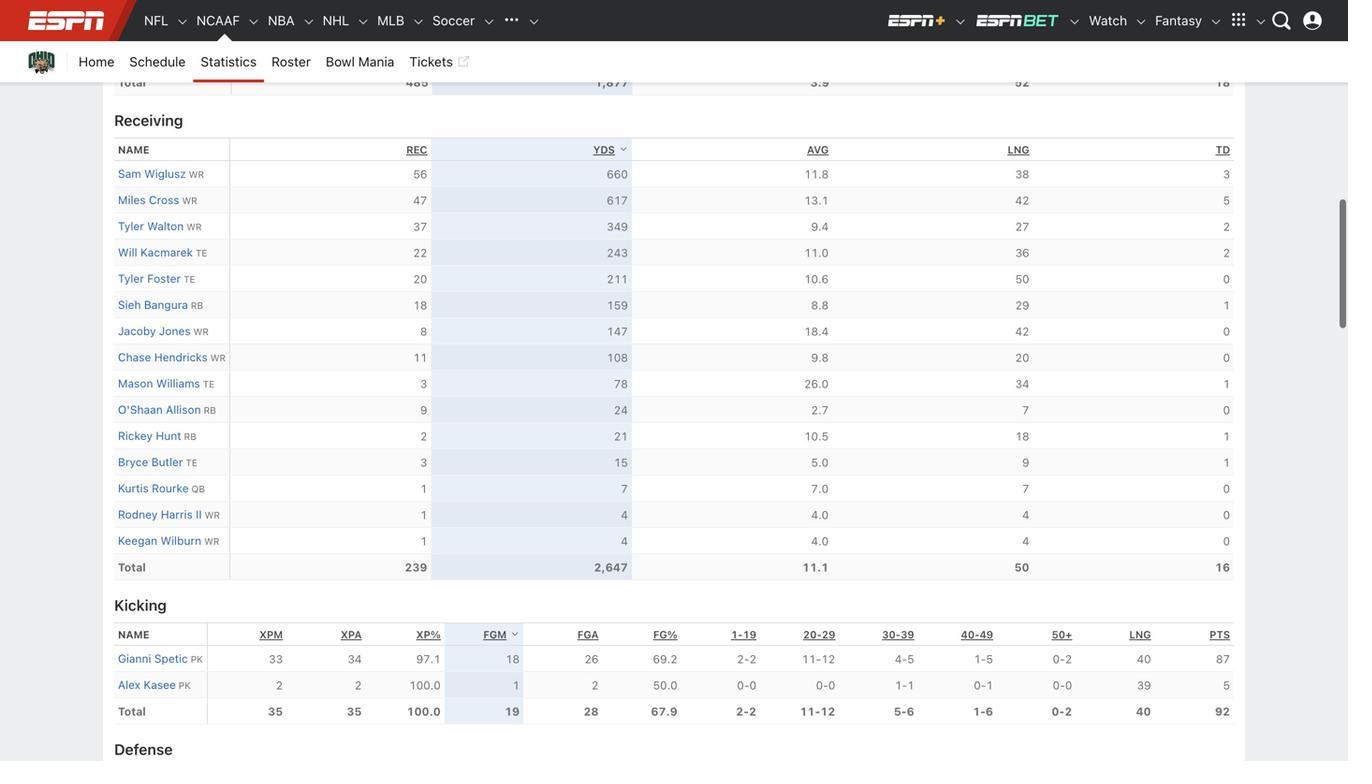 Task type: locate. For each thing, give the bounding box(es) containing it.
4.0 down the 7.0
[[812, 508, 829, 522]]

1 vertical spatial name
[[118, 629, 149, 641]]

1 vertical spatial rb
[[204, 405, 216, 416]]

wiglusz up cross
[[144, 167, 186, 180]]

1- for 19
[[731, 629, 743, 641]]

pk for gianni spetic
[[191, 654, 203, 665]]

617
[[607, 194, 628, 207]]

40-49
[[961, 629, 994, 641]]

0 horizontal spatial lng link
[[1008, 144, 1030, 156]]

1 horizontal spatial 0-0
[[816, 679, 836, 692]]

wr right cross
[[182, 195, 198, 206]]

name up gianni
[[118, 629, 149, 641]]

0 vertical spatial 9
[[420, 404, 428, 417]]

2
[[1224, 220, 1231, 233], [1224, 246, 1231, 259], [420, 430, 428, 443], [750, 653, 757, 666], [1066, 653, 1073, 666], [276, 679, 283, 692], [355, 679, 362, 692], [592, 679, 599, 692], [749, 705, 757, 718], [1065, 705, 1073, 718]]

1 horizontal spatial 20
[[1016, 351, 1030, 364]]

rb
[[191, 300, 203, 311], [204, 405, 216, 416], [184, 431, 197, 442]]

0-2 for 1-5
[[1053, 653, 1073, 666]]

2 horizontal spatial 0-0
[[1053, 679, 1073, 692]]

te inside mason williams te
[[203, 379, 215, 389]]

0 vertical spatial name
[[118, 144, 149, 156]]

1 sam from the top
[[118, 23, 141, 36]]

yds link
[[593, 144, 628, 156]]

gianni
[[118, 652, 151, 665]]

0 horizontal spatial 29
[[822, 629, 836, 641]]

0 vertical spatial sam wiglusz wr
[[118, 23, 204, 36]]

42 up 27
[[1016, 194, 1030, 207]]

te right foster
[[184, 274, 195, 285]]

0 vertical spatial tyler
[[118, 220, 144, 233]]

0 vertical spatial rb
[[191, 300, 203, 311]]

te right 'williams'
[[203, 379, 215, 389]]

4-5
[[895, 653, 915, 666]]

te right butler
[[186, 457, 198, 468]]

485
[[406, 76, 429, 89]]

roster link
[[264, 41, 318, 82]]

159
[[607, 299, 628, 312]]

0 vertical spatial 40
[[1137, 653, 1152, 666]]

wiglusz for 2nd sam wiglusz link from the bottom
[[144, 23, 186, 36]]

rourke
[[152, 482, 189, 495]]

1 horizontal spatial 6
[[986, 705, 994, 718]]

2- for 67.9
[[736, 705, 749, 718]]

lng right 50+
[[1130, 629, 1152, 641]]

keegan wilburn link
[[118, 534, 201, 547]]

te for tyler foster
[[184, 274, 195, 285]]

4.0 up 11.1 on the right
[[812, 535, 829, 548]]

bryce
[[118, 456, 148, 469]]

2-2 for 67.9
[[736, 705, 757, 718]]

2 6 from the left
[[986, 705, 994, 718]]

2 total from the top
[[118, 561, 146, 574]]

fantasy image
[[1210, 15, 1223, 28]]

1 vertical spatial 4.0
[[812, 535, 829, 548]]

kasee
[[144, 678, 176, 692]]

9
[[420, 404, 428, 417], [1023, 456, 1030, 469]]

wr inside jacoby jones wr
[[193, 326, 209, 337]]

0 vertical spatial 12
[[822, 653, 836, 666]]

sam wiglusz wr up jared wheatley link
[[118, 23, 204, 36]]

36
[[1016, 246, 1030, 259]]

wr for chase hendricks link
[[210, 353, 226, 363]]

foster
[[147, 272, 181, 285]]

1 42 from the top
[[1016, 194, 1030, 207]]

50+ link
[[1052, 629, 1073, 641]]

2 wiglusz from the top
[[144, 167, 186, 180]]

watch image
[[1135, 15, 1148, 28]]

0-0 down 1-19
[[737, 679, 757, 692]]

sam for 2nd sam wiglusz link from the bottom
[[118, 23, 141, 36]]

0 vertical spatial 3
[[1224, 168, 1231, 181]]

yds
[[593, 144, 615, 156]]

tyler walton link
[[118, 220, 184, 233]]

1 vertical spatial 12
[[821, 705, 836, 718]]

40-
[[961, 629, 980, 641]]

wr inside miles cross wr
[[182, 195, 198, 206]]

1 vertical spatial 11-
[[800, 705, 821, 718]]

0 vertical spatial total
[[118, 76, 146, 89]]

12
[[822, 653, 836, 666], [821, 705, 836, 718]]

rb right "hunt"
[[184, 431, 197, 442]]

1 0-0 from the left
[[737, 679, 757, 692]]

5 up 1-1
[[908, 653, 915, 666]]

will kacmarek te
[[118, 246, 207, 259]]

1 vertical spatial lng link
[[1130, 629, 1152, 641]]

2 sam wiglusz wr from the top
[[118, 167, 204, 180]]

1 vertical spatial 3
[[420, 377, 428, 390]]

tyler up 'sieh' at the top left of page
[[118, 272, 144, 285]]

1- for 5
[[974, 653, 987, 666]]

wr up p at the left top of page
[[189, 25, 204, 35]]

1 6 from the left
[[907, 705, 915, 718]]

1 vertical spatial 40
[[1136, 705, 1152, 718]]

tyler down miles
[[118, 220, 144, 233]]

1 wiglusz from the top
[[144, 23, 186, 36]]

lng link right 50+
[[1130, 629, 1152, 641]]

2- down 1-19
[[737, 653, 750, 666]]

wr inside rodney harris ii wr
[[205, 510, 220, 521]]

rickey hunt link
[[118, 429, 181, 442]]

espn more sports home page image
[[498, 7, 526, 35]]

kurtis rourke link
[[118, 482, 189, 495]]

miles cross wr
[[118, 193, 198, 206]]

2 name from the top
[[118, 629, 149, 641]]

1 vertical spatial 42
[[1016, 325, 1030, 338]]

29 left 30-
[[822, 629, 836, 641]]

name down receiving
[[118, 144, 149, 156]]

nba image
[[302, 15, 315, 28]]

50
[[1016, 272, 1030, 286], [1015, 561, 1030, 574]]

1 vertical spatial pk
[[179, 680, 191, 691]]

miles cross link
[[118, 193, 179, 206]]

wr inside keegan wilburn wr
[[204, 536, 220, 547]]

global navigation element
[[19, 0, 1330, 41]]

35 down 33
[[268, 705, 283, 718]]

wr inside chase hendricks wr
[[210, 353, 226, 363]]

18.4
[[804, 325, 829, 338]]

11- for 4-5
[[802, 653, 822, 666]]

243
[[607, 246, 628, 259]]

1 horizontal spatial 19
[[743, 629, 757, 641]]

3
[[1224, 168, 1231, 181], [420, 377, 428, 390], [420, 456, 428, 469]]

7 for 2.7
[[1023, 404, 1030, 417]]

wr right walton
[[187, 221, 202, 232]]

te inside will kacmarek te
[[196, 248, 207, 258]]

gianni spetic pk
[[118, 652, 203, 665]]

2 vertical spatial 3
[[420, 456, 428, 469]]

2 sam from the top
[[118, 167, 141, 180]]

12 down 20-29 link
[[822, 653, 836, 666]]

tyler walton wr
[[118, 220, 202, 233]]

external link image
[[457, 51, 470, 73]]

1 name from the top
[[118, 144, 149, 156]]

jared
[[118, 49, 148, 62]]

ncaaf
[[197, 13, 240, 28]]

pk inside alex kasee pk
[[179, 680, 191, 691]]

1 horizontal spatial 29
[[1016, 299, 1030, 312]]

7 for 7.0
[[1023, 482, 1030, 495]]

2 42 from the top
[[1016, 325, 1030, 338]]

pk inside gianni spetic pk
[[191, 654, 203, 665]]

kurtis rourke qb
[[118, 482, 205, 495]]

100.0 for 35
[[407, 705, 441, 718]]

rb right allison on the left of the page
[[204, 405, 216, 416]]

te for will kacmarek
[[196, 248, 207, 258]]

1 vertical spatial wiglusz
[[144, 167, 186, 180]]

mania
[[358, 54, 395, 69]]

3 for 5.0
[[420, 456, 428, 469]]

1 tyler from the top
[[118, 220, 144, 233]]

wr right 'ii'
[[205, 510, 220, 521]]

mason
[[118, 377, 153, 390]]

rodney
[[118, 508, 158, 521]]

2 35 from the left
[[347, 705, 362, 718]]

0 vertical spatial 34
[[1016, 377, 1030, 390]]

home
[[79, 54, 114, 69]]

1-19
[[731, 629, 757, 641]]

total down keegan
[[118, 561, 146, 574]]

1 vertical spatial 2-2
[[736, 705, 757, 718]]

name for kicking
[[118, 629, 149, 641]]

rb for sieh bangura
[[191, 300, 203, 311]]

6 down 1-1
[[907, 705, 915, 718]]

td
[[1216, 144, 1231, 156]]

1- for 6
[[973, 705, 986, 718]]

19 left the 20-
[[743, 629, 757, 641]]

jacoby
[[118, 324, 156, 338]]

0 horizontal spatial 20
[[413, 272, 428, 286]]

nfl image
[[176, 15, 189, 28]]

33
[[269, 653, 283, 666]]

1 horizontal spatial 35
[[347, 705, 362, 718]]

0 vertical spatial sam
[[118, 23, 141, 36]]

1 vertical spatial sam wiglusz link
[[118, 167, 186, 180]]

wr right jones
[[193, 326, 209, 337]]

bowl mania link
[[318, 41, 402, 82]]

0 vertical spatial 29
[[1016, 299, 1030, 312]]

0 vertical spatial 50
[[1016, 272, 1030, 286]]

espn+ image
[[887, 13, 947, 28]]

defense
[[114, 741, 173, 758]]

12 for 5-
[[821, 705, 836, 718]]

wr inside tyler walton wr
[[187, 221, 202, 232]]

0-2
[[1053, 653, 1073, 666], [1052, 705, 1073, 718]]

rb right bangura
[[191, 300, 203, 311]]

sam wiglusz link up miles cross link
[[118, 167, 186, 180]]

0 vertical spatial lng
[[1008, 144, 1030, 156]]

tyler for tyler walton
[[118, 220, 144, 233]]

1 vertical spatial 100.0
[[407, 705, 441, 718]]

0 vertical spatial 0-2
[[1053, 653, 1073, 666]]

mlb
[[377, 13, 405, 28]]

1 vertical spatial 29
[[822, 629, 836, 641]]

0 horizontal spatial 0-0
[[737, 679, 757, 692]]

0 vertical spatial lng link
[[1008, 144, 1030, 156]]

11-12
[[802, 653, 836, 666], [800, 705, 836, 718]]

1- down the 40-49 on the bottom of the page
[[974, 653, 987, 666]]

40-49 link
[[961, 629, 994, 641]]

1 horizontal spatial lng
[[1130, 629, 1152, 641]]

sam up miles
[[118, 167, 141, 180]]

1 vertical spatial 50
[[1015, 561, 1030, 574]]

7.0
[[812, 482, 829, 495]]

1 vertical spatial 11-12
[[800, 705, 836, 718]]

0 vertical spatial 11-
[[802, 653, 822, 666]]

wr for 2nd sam wiglusz link from the top of the page
[[189, 169, 204, 180]]

0 horizontal spatial 39
[[901, 629, 915, 641]]

keegan wilburn wr
[[118, 534, 220, 547]]

0 vertical spatial wiglusz
[[144, 23, 186, 36]]

21
[[614, 430, 628, 443]]

100.0
[[409, 679, 441, 692], [407, 705, 441, 718]]

nhl image
[[357, 15, 370, 28]]

11- for 5-6
[[800, 705, 821, 718]]

jacoby jones wr
[[118, 324, 209, 338]]

rb for rickey hunt
[[184, 431, 197, 442]]

wr right wilburn
[[204, 536, 220, 547]]

te right kacmarek
[[196, 248, 207, 258]]

wilburn
[[161, 534, 201, 547]]

sam up "jared"
[[118, 23, 141, 36]]

rb inside rickey hunt rb
[[184, 431, 197, 442]]

1- down 4-
[[895, 679, 908, 692]]

pk right spetic
[[191, 654, 203, 665]]

rb inside o'shaan allison rb
[[204, 405, 216, 416]]

soccer
[[433, 13, 475, 28]]

rickey
[[118, 429, 153, 442]]

espn bet image
[[1069, 15, 1082, 28]]

wr up miles cross wr
[[189, 169, 204, 180]]

0 vertical spatial 4.0
[[812, 508, 829, 522]]

0 horizontal spatial 6
[[907, 705, 915, 718]]

1 vertical spatial tyler
[[118, 272, 144, 285]]

42 down 36
[[1016, 325, 1030, 338]]

1 vertical spatial total
[[118, 561, 146, 574]]

kacmarek
[[141, 246, 193, 259]]

0 horizontal spatial 35
[[268, 705, 283, 718]]

1 horizontal spatial 9
[[1023, 456, 1030, 469]]

lng link up the 38
[[1008, 144, 1030, 156]]

keegan
[[118, 534, 157, 547]]

2-2 down 1-19 link
[[736, 705, 757, 718]]

19 down fgm link in the left of the page
[[505, 705, 520, 718]]

1 vertical spatial 20
[[1016, 351, 1030, 364]]

nba
[[268, 13, 295, 28]]

0 vertical spatial sam wiglusz link
[[118, 23, 186, 36]]

6 down 0-1
[[986, 705, 994, 718]]

tickets
[[410, 54, 453, 69]]

te inside bryce butler te
[[186, 457, 198, 468]]

2 vertical spatial rb
[[184, 431, 197, 442]]

5.0
[[812, 456, 829, 469]]

0 vertical spatial 100.0
[[409, 679, 441, 692]]

0 vertical spatial 2-2
[[737, 653, 757, 666]]

te
[[196, 248, 207, 258], [184, 274, 195, 285], [203, 379, 215, 389], [186, 457, 198, 468]]

78
[[614, 377, 628, 390]]

2 tyler from the top
[[118, 272, 144, 285]]

2 vertical spatial total
[[118, 705, 146, 718]]

1 35 from the left
[[268, 705, 283, 718]]

wr
[[189, 25, 204, 35], [189, 169, 204, 180], [182, 195, 198, 206], [187, 221, 202, 232], [193, 326, 209, 337], [210, 353, 226, 363], [205, 510, 220, 521], [204, 536, 220, 547]]

pts link
[[1210, 629, 1231, 641]]

0 vertical spatial 11-12
[[802, 653, 836, 666]]

total down "jared"
[[118, 76, 146, 89]]

1 horizontal spatial 39
[[1137, 679, 1152, 692]]

rb inside sieh bangura rb
[[191, 300, 203, 311]]

0-0
[[737, 679, 757, 692], [816, 679, 836, 692], [1053, 679, 1073, 692]]

pk right kasee
[[179, 680, 191, 691]]

1 vertical spatial sam wiglusz wr
[[118, 167, 204, 180]]

0 vertical spatial 19
[[743, 629, 757, 641]]

40 left 92
[[1136, 705, 1152, 718]]

67.9
[[651, 705, 678, 718]]

total down alex
[[118, 705, 146, 718]]

1 sam wiglusz wr from the top
[[118, 23, 204, 36]]

9.8
[[812, 351, 829, 364]]

2- down 1-19 link
[[736, 705, 749, 718]]

te inside tyler foster te
[[184, 274, 195, 285]]

40 left 87
[[1137, 653, 1152, 666]]

1- down 0-1
[[973, 705, 986, 718]]

35 down 'xpa' at left bottom
[[347, 705, 362, 718]]

wiglusz up jared wheatley p
[[144, 23, 186, 36]]

watch link
[[1082, 0, 1135, 41]]

2-2 down 1-19
[[737, 653, 757, 666]]

sam wiglusz wr up cross
[[118, 167, 204, 180]]

1 vertical spatial sam
[[118, 167, 141, 180]]

0-0 down 50+
[[1053, 679, 1073, 692]]

sam wiglusz link up jared wheatley link
[[118, 23, 186, 36]]

50 for 10.6
[[1016, 272, 1030, 286]]

0 vertical spatial pk
[[191, 654, 203, 665]]

3 for 26.0
[[420, 377, 428, 390]]

0 horizontal spatial 34
[[348, 653, 362, 666]]

0 vertical spatial 42
[[1016, 194, 1030, 207]]

1 horizontal spatial lng link
[[1130, 629, 1152, 641]]

12 left 5-
[[821, 705, 836, 718]]

pk for alex kasee
[[179, 680, 191, 691]]

1 vertical spatial 2-
[[736, 705, 749, 718]]

12 for 4-
[[822, 653, 836, 666]]

0-0 down 20-29 link
[[816, 679, 836, 692]]

29
[[1016, 299, 1030, 312], [822, 629, 836, 641]]

alex kasee pk
[[118, 678, 191, 692]]

1- right the fg% link
[[731, 629, 743, 641]]

wr right hendricks
[[210, 353, 226, 363]]

40
[[1137, 653, 1152, 666], [1136, 705, 1152, 718]]

29 down 36
[[1016, 299, 1030, 312]]

wr for 2nd sam wiglusz link from the bottom
[[189, 25, 204, 35]]

0
[[1224, 23, 1231, 36], [1224, 272, 1231, 286], [1224, 325, 1231, 338], [1224, 351, 1231, 364], [1224, 404, 1231, 417], [1224, 482, 1231, 495], [1224, 508, 1231, 522], [1224, 535, 1231, 548], [750, 679, 757, 692], [829, 679, 836, 692], [1066, 679, 1073, 692]]

100.0 for 2
[[409, 679, 441, 692]]

0 horizontal spatial 19
[[505, 705, 520, 718]]

42
[[1016, 194, 1030, 207], [1016, 325, 1030, 338]]

27
[[1016, 220, 1030, 233]]

0 vertical spatial 2-
[[737, 653, 750, 666]]

1 vertical spatial 19
[[505, 705, 520, 718]]

1 vertical spatial 0-2
[[1052, 705, 1073, 718]]

11-12 for 4-5
[[802, 653, 836, 666]]

lng up the 38
[[1008, 144, 1030, 156]]



Task type: describe. For each thing, give the bounding box(es) containing it.
rec
[[406, 144, 428, 156]]

5 down 49
[[987, 653, 994, 666]]

more sports image
[[528, 15, 541, 28]]

qb
[[192, 484, 205, 494]]

50.0
[[653, 679, 678, 692]]

1 horizontal spatial 34
[[1016, 377, 1030, 390]]

fantasy
[[1156, 13, 1203, 28]]

te for bryce butler
[[186, 457, 198, 468]]

fantasy link
[[1148, 0, 1210, 41]]

kicking
[[114, 596, 167, 614]]

11-12 for 5-6
[[800, 705, 836, 718]]

te for mason williams
[[203, 379, 215, 389]]

5 down td link
[[1224, 194, 1231, 207]]

0-1
[[974, 679, 994, 692]]

6 for 5-
[[907, 705, 915, 718]]

fgm link
[[484, 629, 520, 641]]

0 vertical spatial 20
[[413, 272, 428, 286]]

espn bet image
[[975, 13, 1061, 28]]

xpm link
[[259, 629, 283, 641]]

kurtis
[[118, 482, 149, 495]]

wr for tyler walton link
[[187, 221, 202, 232]]

bryce butler te
[[118, 456, 198, 469]]

sam wiglusz wr for 2nd sam wiglusz link from the top of the page
[[118, 167, 204, 180]]

26
[[585, 653, 599, 666]]

8.8
[[812, 299, 829, 312]]

1-6
[[973, 705, 994, 718]]

349
[[607, 220, 628, 233]]

1-19 link
[[731, 629, 757, 641]]

6 for 1-
[[986, 705, 994, 718]]

will
[[118, 246, 137, 259]]

hunt
[[156, 429, 181, 442]]

rodney harris ii link
[[118, 508, 202, 521]]

0 horizontal spatial lng
[[1008, 144, 1030, 156]]

0 horizontal spatial 9
[[420, 404, 428, 417]]

bangura
[[144, 298, 188, 311]]

0 vertical spatial 39
[[901, 629, 915, 641]]

15
[[614, 456, 628, 469]]

schedule link
[[122, 41, 193, 82]]

2-2 for 69.2
[[737, 653, 757, 666]]

bryce butler link
[[118, 456, 183, 469]]

1 vertical spatial 39
[[1137, 679, 1152, 692]]

2 sam wiglusz link from the top
[[118, 167, 186, 180]]

40 for 92
[[1136, 705, 1152, 718]]

schedule
[[129, 54, 186, 69]]

10.5
[[804, 430, 829, 443]]

fg%
[[654, 629, 678, 641]]

37
[[413, 220, 428, 233]]

16
[[1216, 561, 1231, 574]]

2 0-0 from the left
[[816, 679, 836, 692]]

williams
[[156, 377, 200, 390]]

rec link
[[406, 144, 428, 156]]

more espn image
[[1225, 7, 1253, 35]]

239
[[405, 561, 428, 574]]

tickets link
[[402, 41, 477, 82]]

roster
[[272, 54, 311, 69]]

watch
[[1089, 13, 1128, 28]]

home link
[[71, 41, 122, 82]]

pts
[[1210, 629, 1231, 641]]

xpm
[[259, 629, 283, 641]]

1 4.0 from the top
[[812, 508, 829, 522]]

chase
[[118, 351, 151, 364]]

3 0-0 from the left
[[1053, 679, 1073, 692]]

11.0
[[804, 246, 829, 259]]

sieh bangura rb
[[118, 298, 203, 311]]

spetic
[[154, 652, 188, 665]]

name for receiving
[[118, 144, 149, 156]]

soccer link
[[425, 0, 483, 41]]

ncaaf image
[[247, 15, 261, 28]]

42 for 18.4
[[1016, 325, 1030, 338]]

fg% link
[[654, 629, 678, 641]]

40 for 87
[[1137, 653, 1152, 666]]

50+
[[1052, 629, 1073, 641]]

xpa link
[[341, 629, 362, 641]]

1 vertical spatial 9
[[1023, 456, 1030, 469]]

30-39
[[882, 629, 915, 641]]

nhl link
[[315, 0, 357, 41]]

td link
[[1216, 144, 1231, 156]]

1- for 1
[[895, 679, 908, 692]]

tyler foster link
[[118, 272, 181, 285]]

fga
[[578, 629, 599, 641]]

o'shaan allison rb
[[118, 403, 216, 416]]

p
[[203, 51, 209, 62]]

mlb image
[[412, 15, 425, 28]]

rb for o'shaan allison
[[204, 405, 216, 416]]

jared wheatley p
[[118, 49, 209, 62]]

wr for miles cross link
[[182, 195, 198, 206]]

147
[[607, 325, 628, 338]]

10.6
[[804, 272, 829, 286]]

49
[[980, 629, 994, 641]]

more espn image
[[1255, 15, 1268, 28]]

wr for keegan wilburn link at the bottom
[[204, 536, 220, 547]]

wiglusz for 2nd sam wiglusz link from the top of the page
[[144, 167, 186, 180]]

3 total from the top
[[118, 705, 146, 718]]

2 4.0 from the top
[[812, 535, 829, 548]]

1-1
[[895, 679, 915, 692]]

42 for 13.1
[[1016, 194, 1030, 207]]

rodney harris ii wr
[[118, 508, 220, 521]]

harris
[[161, 508, 193, 521]]

wr for jacoby jones link
[[193, 326, 209, 337]]

1 sam wiglusz link from the top
[[118, 23, 186, 36]]

sam for 2nd sam wiglusz link from the top of the page
[[118, 167, 141, 180]]

5 down 87
[[1224, 679, 1231, 692]]

50 for 11.1
[[1015, 561, 1030, 574]]

0-2 for 1-6
[[1052, 705, 1073, 718]]

11.1
[[803, 561, 829, 574]]

chase hendricks wr
[[118, 351, 226, 364]]

mason williams te
[[118, 377, 215, 390]]

avg
[[807, 144, 829, 156]]

2- for 69.2
[[737, 653, 750, 666]]

profile management image
[[1304, 11, 1322, 30]]

1 vertical spatial 34
[[348, 653, 362, 666]]

nfl
[[144, 13, 168, 28]]

espn plus image
[[954, 15, 968, 28]]

92
[[1216, 705, 1231, 718]]

nba link
[[261, 0, 302, 41]]

1 total from the top
[[118, 76, 146, 89]]

30-39 link
[[882, 629, 915, 641]]

108
[[607, 351, 628, 364]]

xpa
[[341, 629, 362, 641]]

sam wiglusz wr for 2nd sam wiglusz link from the bottom
[[118, 23, 204, 36]]

statistics
[[201, 54, 257, 69]]

cross
[[149, 193, 179, 206]]

mlb link
[[370, 0, 412, 41]]

69.2
[[653, 653, 678, 666]]

wheatley
[[151, 49, 200, 62]]

660
[[607, 168, 628, 181]]

11
[[413, 351, 428, 364]]

alex kasee link
[[118, 678, 176, 692]]

tyler for tyler foster
[[118, 272, 144, 285]]

statistics link
[[193, 41, 264, 82]]

mason williams link
[[118, 377, 200, 390]]

soccer image
[[483, 15, 496, 28]]

1 vertical spatial lng
[[1130, 629, 1152, 641]]



Task type: vqa. For each thing, say whether or not it's contained in the screenshot.
Australian Open
no



